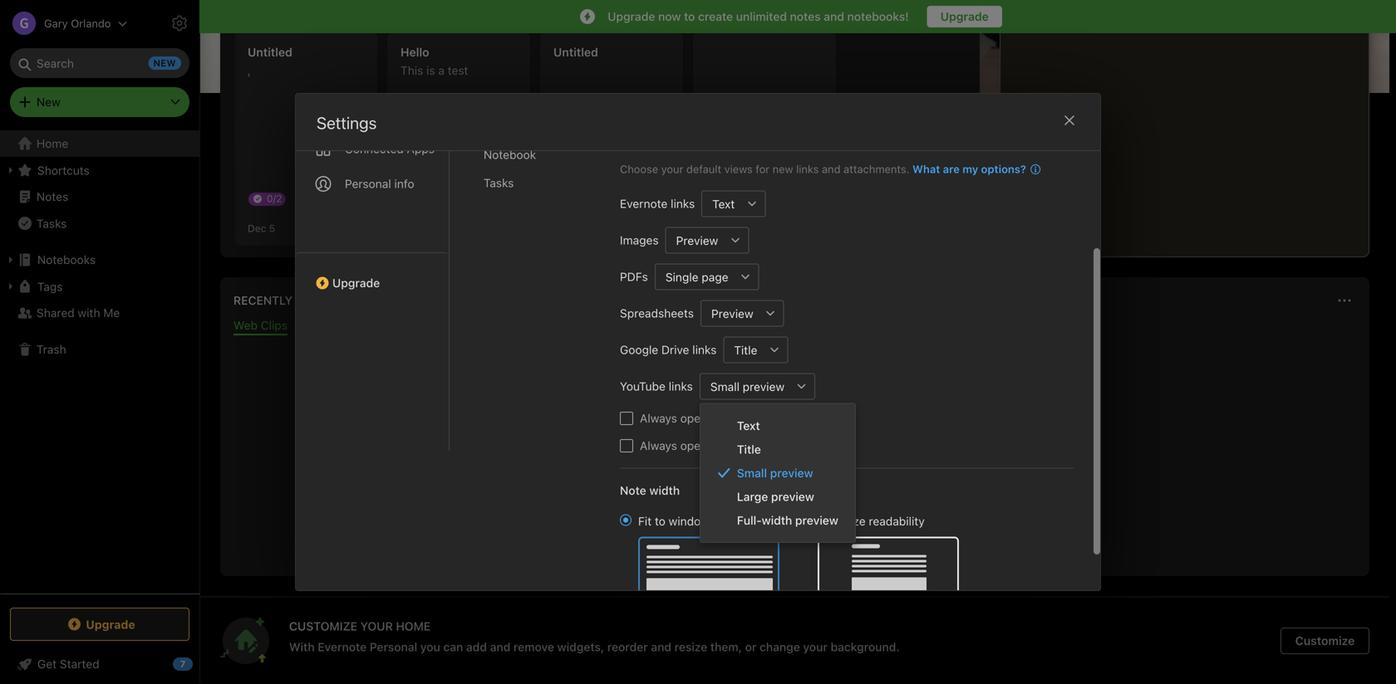 Task type: vqa. For each thing, say whether or not it's contained in the screenshot.
Google on the bottom left
yes



Task type: describe. For each thing, give the bounding box(es) containing it.
tags
[[37, 280, 63, 294]]

dropdown list menu
[[700, 414, 855, 533]]

small inside small preview link
[[737, 467, 767, 480]]

youtube
[[620, 380, 666, 393]]

large preview
[[737, 490, 814, 504]]

5
[[269, 223, 275, 234]]

text button
[[702, 191, 739, 217]]

,
[[248, 64, 251, 77]]

small inside small preview button
[[710, 380, 740, 394]]

large
[[737, 490, 768, 504]]

attachments.
[[844, 163, 910, 175]]

now
[[658, 10, 681, 23]]

the
[[857, 461, 877, 477]]

notebook tab
[[470, 141, 593, 169]]

and right note
[[822, 163, 841, 175]]

full-
[[737, 514, 762, 528]]

web clips tab
[[234, 319, 287, 336]]

Search text field
[[22, 48, 178, 78]]

preview for spreadsheets
[[711, 307, 753, 321]]

content
[[799, 496, 848, 511]]

expand notebooks image
[[4, 253, 17, 267]]

title link
[[700, 438, 855, 462]]

open for always open external applications
[[680, 439, 707, 453]]

with
[[78, 306, 100, 320]]

single
[[665, 270, 698, 284]]

captured
[[296, 294, 358, 307]]

connected
[[345, 142, 404, 156]]

choose your default views for new links and attachments.
[[620, 163, 910, 175]]

shared with me link
[[0, 300, 199, 327]]

information
[[754, 461, 822, 477]]

google drive links
[[620, 343, 717, 357]]

width for full-
[[762, 514, 792, 528]]

shortcuts button
[[0, 157, 199, 184]]

recently captured
[[234, 294, 358, 307]]

0 vertical spatial customize
[[1308, 53, 1363, 65]]

Always open external files checkbox
[[620, 412, 633, 425]]

personal info
[[345, 177, 414, 191]]

13,
[[1212, 54, 1225, 66]]

you
[[420, 641, 440, 654]]

my
[[962, 163, 978, 175]]

change
[[760, 641, 800, 654]]

notes link
[[0, 184, 199, 210]]

Optimize readability radio
[[799, 515, 811, 526]]

0 horizontal spatial to
[[655, 515, 665, 529]]

full-width preview link
[[700, 509, 855, 533]]

apps
[[407, 142, 434, 156]]

notes
[[790, 10, 821, 23]]

attachments
[[675, 139, 744, 152]]

0/2
[[267, 193, 282, 204]]

width for note
[[649, 484, 680, 498]]

tags button
[[0, 273, 199, 300]]

page
[[702, 270, 728, 284]]

notebooks!
[[847, 10, 909, 23]]

what are my options?
[[912, 163, 1026, 175]]

external for files
[[710, 412, 753, 425]]

small preview inside button
[[710, 380, 785, 394]]

settings image
[[170, 13, 189, 33]]

full-width preview
[[737, 514, 838, 528]]

gary!
[[343, 50, 382, 69]]

small preview inside dropdown list menu
[[737, 467, 813, 480]]

home
[[37, 137, 68, 150]]

upgrade inside tab list
[[332, 276, 380, 290]]

notebooks
[[37, 253, 96, 267]]

title inside dropdown list menu
[[737, 443, 761, 457]]

always for always open external applications
[[640, 439, 677, 453]]

personal inside tab list
[[345, 177, 391, 191]]

youtube links
[[620, 380, 693, 393]]

Choose default view option for Spreadsheets field
[[700, 300, 784, 327]]

files
[[757, 412, 779, 425]]

applications
[[757, 439, 821, 453]]

audio tab
[[447, 319, 478, 336]]

your
[[360, 620, 393, 634]]

note
[[620, 484, 646, 498]]

notebook
[[484, 148, 536, 162]]

pdfs
[[620, 270, 648, 284]]

0 vertical spatial customize button
[[1279, 47, 1369, 73]]

wednesday,
[[1088, 54, 1152, 66]]

Choose default view option for Google Drive links field
[[723, 337, 788, 364]]

links right for
[[796, 163, 819, 175]]

1 vertical spatial customize button
[[1281, 628, 1369, 655]]

text inside the text button
[[712, 197, 735, 211]]

december
[[1155, 54, 1209, 66]]

upgrade button
[[927, 6, 1002, 27]]

options?
[[981, 163, 1026, 175]]

what
[[912, 163, 940, 175]]

evernote links
[[620, 197, 695, 211]]

fit to window
[[638, 515, 709, 529]]

1 vertical spatial customize
[[1295, 634, 1355, 648]]

shortcuts
[[37, 163, 90, 177]]

new button
[[10, 87, 189, 117]]

untitled for untitled ,
[[248, 45, 292, 59]]

0 vertical spatial evernote
[[620, 197, 668, 211]]

tree containing home
[[0, 130, 199, 593]]

upgrade inside upgrade button
[[940, 10, 989, 23]]

always for always open external files
[[640, 412, 677, 425]]

save useful information from the web.
[[681, 461, 909, 477]]

connected apps
[[345, 142, 434, 156]]

widgets,
[[557, 641, 604, 654]]

notebooks link
[[0, 247, 199, 273]]

optimize readability
[[818, 515, 925, 529]]

background.
[[831, 641, 900, 654]]

with
[[289, 641, 315, 654]]

1 vertical spatial test
[[439, 198, 457, 210]]

tasks tab
[[470, 170, 593, 197]]

trash
[[37, 343, 66, 356]]

preview inside button
[[743, 380, 785, 394]]

title inside button
[[734, 343, 757, 357]]

shared
[[37, 306, 75, 320]]

tasks for tasks button
[[37, 217, 67, 230]]



Task type: locate. For each thing, give the bounding box(es) containing it.
Always open external applications checkbox
[[620, 440, 633, 453]]

None search field
[[22, 48, 178, 78]]

small
[[710, 380, 740, 394], [737, 467, 767, 480]]

0 vertical spatial personal
[[345, 177, 391, 191]]

and right add
[[490, 641, 510, 654]]

links right drive
[[692, 343, 717, 357]]

Choose default view option for Images field
[[665, 227, 749, 254]]

create
[[698, 10, 733, 23]]

untitled inside button
[[553, 45, 598, 59]]

them,
[[710, 641, 742, 654]]

small preview link
[[700, 462, 855, 485]]

tab list for save useful information from the web.
[[224, 319, 1366, 336]]

links
[[796, 163, 819, 175], [671, 197, 695, 211], [692, 343, 717, 357], [669, 380, 693, 393]]

untitled button
[[540, 32, 683, 246]]

upgrade now to create unlimited notes and notebooks!
[[608, 10, 909, 23]]

open up always open external applications
[[680, 412, 707, 425]]

personal inside customize your home with evernote personal you can add and remove widgets, reorder and resize them, or change your background.
[[370, 641, 417, 654]]

tasks down notebook
[[484, 176, 514, 190]]

always
[[640, 412, 677, 425], [640, 439, 677, 453]]

single page
[[665, 270, 728, 284]]

personal
[[345, 177, 391, 191], [370, 641, 417, 654]]

useful
[[714, 461, 750, 477]]

shared with me
[[37, 306, 120, 320]]

links and attachments
[[620, 139, 744, 152]]

Choose default view option for YouTube links field
[[700, 374, 815, 400]]

links down drive
[[669, 380, 693, 393]]

1 vertical spatial text
[[737, 419, 760, 433]]

external up always open external applications
[[710, 412, 753, 425]]

test inside the hello this is a test
[[448, 64, 468, 77]]

preview inside field
[[711, 307, 753, 321]]

create
[[718, 151, 756, 167]]

audio
[[447, 319, 478, 332]]

0 vertical spatial text
[[712, 197, 735, 211]]

external up useful
[[710, 439, 753, 453]]

always right the always open external files option
[[640, 412, 677, 425]]

and left resize
[[651, 641, 671, 654]]

upgrade
[[608, 10, 655, 23], [940, 10, 989, 23], [332, 276, 380, 290], [86, 618, 135, 632]]

spreadsheets
[[620, 307, 694, 320]]

your down links and attachments
[[661, 163, 683, 175]]

1 horizontal spatial to
[[684, 10, 695, 23]]

tasks
[[484, 176, 514, 190], [37, 217, 67, 230]]

images
[[620, 234, 659, 247]]

1 external from the top
[[710, 412, 753, 425]]

from
[[826, 461, 854, 477]]

small up always open external files
[[710, 380, 740, 394]]

links
[[620, 139, 649, 152]]

2 always from the top
[[640, 439, 677, 453]]

0 vertical spatial test
[[448, 64, 468, 77]]

evernote down customize
[[318, 641, 367, 654]]

unlimited
[[736, 10, 787, 23]]

1 vertical spatial external
[[710, 439, 753, 453]]

and right notes
[[824, 10, 844, 23]]

customize your home with evernote personal you can add and remove widgets, reorder and resize them, or change your background.
[[289, 620, 900, 654]]

resize
[[675, 641, 707, 654]]

personal down your
[[370, 641, 417, 654]]

0 horizontal spatial width
[[649, 484, 680, 498]]

option group containing fit to window
[[620, 513, 959, 619]]

1 vertical spatial small
[[737, 467, 767, 480]]

2023
[[1228, 54, 1253, 66]]

hello this is a test
[[401, 45, 468, 77]]

width right note
[[649, 484, 680, 498]]

views
[[724, 163, 753, 175]]

personal down connected
[[345, 177, 391, 191]]

1 horizontal spatial untitled
[[553, 45, 598, 59]]

2 external from the top
[[710, 439, 753, 453]]

home link
[[0, 130, 199, 157]]

0 vertical spatial small preview
[[710, 380, 785, 394]]

clips
[[261, 319, 287, 332]]

your inside customize your home with evernote personal you can add and remove widgets, reorder and resize them, or change your background.
[[803, 641, 828, 654]]

1 horizontal spatial width
[[762, 514, 792, 528]]

1 horizontal spatial upgrade button
[[296, 253, 449, 297]]

1 horizontal spatial tasks
[[484, 176, 514, 190]]

clip
[[742, 496, 766, 511]]

1 open from the top
[[680, 412, 707, 425]]

1 vertical spatial to
[[655, 515, 665, 529]]

untitled for untitled
[[553, 45, 598, 59]]

tab list
[[296, 12, 450, 451], [470, 28, 607, 451], [224, 319, 1366, 336]]

option group
[[620, 513, 959, 619]]

tab list containing notebook
[[470, 28, 607, 451]]

1 horizontal spatial evernote
[[620, 197, 668, 211]]

google
[[620, 343, 658, 357]]

tab list containing web clips
[[224, 319, 1366, 336]]

0 vertical spatial always
[[640, 412, 677, 425]]

0 horizontal spatial upgrade button
[[10, 608, 189, 642]]

fit
[[638, 515, 652, 529]]

note width
[[620, 484, 680, 498]]

title
[[734, 343, 757, 357], [737, 443, 761, 457]]

hello
[[401, 45, 429, 59]]

1 vertical spatial evernote
[[318, 641, 367, 654]]

evernote inside customize your home with evernote personal you can add and remove widgets, reorder and resize them, or change your background.
[[318, 641, 367, 654]]

tab list for note width
[[470, 28, 607, 451]]

your right change
[[803, 641, 828, 654]]

always open external files
[[640, 412, 779, 425]]

default
[[686, 163, 721, 175]]

small preview up large preview
[[737, 467, 813, 480]]

add
[[466, 641, 487, 654]]

is
[[426, 64, 435, 77]]

to right fit
[[655, 515, 665, 529]]

tasks down "notes"
[[37, 217, 67, 230]]

good
[[220, 50, 260, 69]]

tab list containing connected apps
[[296, 12, 450, 451]]

title up useful
[[737, 443, 761, 457]]

Fit to window radio
[[620, 515, 632, 526]]

choose
[[620, 163, 658, 175]]

optimize
[[818, 515, 866, 529]]

preview up title button
[[711, 307, 753, 321]]

new
[[37, 95, 60, 109]]

0 horizontal spatial tasks
[[37, 217, 67, 230]]

1 vertical spatial width
[[762, 514, 792, 528]]

info
[[394, 177, 414, 191]]

open
[[680, 412, 707, 425], [680, 439, 707, 453]]

create new note button
[[693, 32, 836, 246]]

to right 'now'
[[684, 10, 695, 23]]

1 vertical spatial open
[[680, 439, 707, 453]]

0 horizontal spatial untitled
[[248, 45, 292, 59]]

preview inside choose default view option for images field
[[676, 234, 718, 247]]

preview up the single page
[[676, 234, 718, 247]]

preview button up the single page button
[[665, 227, 722, 254]]

preview button up title button
[[700, 300, 758, 327]]

external for applications
[[710, 439, 753, 453]]

small up large
[[737, 467, 767, 480]]

close image
[[1060, 111, 1079, 130]]

window
[[669, 515, 709, 529]]

open up save in the bottom of the page
[[680, 439, 707, 453]]

0 vertical spatial open
[[680, 412, 707, 425]]

your
[[661, 163, 683, 175], [803, 641, 828, 654]]

text link
[[700, 414, 855, 438]]

tasks button
[[0, 210, 199, 237]]

0 vertical spatial to
[[684, 10, 695, 23]]

new inside button
[[759, 151, 783, 167]]

untitled ,
[[248, 45, 292, 77]]

or
[[745, 641, 757, 654]]

a
[[438, 64, 445, 77]]

0 vertical spatial preview
[[676, 234, 718, 247]]

0 horizontal spatial your
[[661, 163, 683, 175]]

1 horizontal spatial text
[[737, 419, 760, 433]]

small preview
[[710, 380, 785, 394], [737, 467, 813, 480]]

for
[[756, 163, 770, 175]]

create new note
[[718, 151, 811, 167]]

0 horizontal spatial text
[[712, 197, 735, 211]]

preview button
[[665, 227, 722, 254], [700, 300, 758, 327]]

upgrade button inside tab list
[[296, 253, 449, 297]]

0 vertical spatial small
[[710, 380, 740, 394]]

save
[[681, 461, 710, 477]]

1 vertical spatial small preview
[[737, 467, 813, 480]]

customize button
[[1279, 47, 1369, 73], [1281, 628, 1369, 655]]

1 always from the top
[[640, 412, 677, 425]]

new left note
[[759, 151, 783, 167]]

clip web content
[[742, 496, 848, 511]]

0 vertical spatial external
[[710, 412, 753, 425]]

recently
[[234, 294, 293, 307]]

me
[[103, 306, 120, 320]]

large preview link
[[700, 485, 855, 509]]

1 vertical spatial always
[[640, 439, 677, 453]]

0 horizontal spatial evernote
[[318, 641, 367, 654]]

Choose default view option for Evernote links field
[[702, 191, 766, 217]]

customize
[[289, 620, 357, 634]]

1 vertical spatial personal
[[370, 641, 417, 654]]

dec 5
[[248, 223, 275, 234]]

0 vertical spatial upgrade button
[[296, 253, 449, 297]]

title button
[[723, 337, 762, 364]]

are
[[943, 163, 960, 175]]

width inside dropdown list menu
[[762, 514, 792, 528]]

evernote down 'choose'
[[620, 197, 668, 211]]

tree
[[0, 130, 199, 593]]

wednesday, december 13, 2023
[[1088, 54, 1253, 66]]

0 vertical spatial tasks
[[484, 176, 514, 190]]

text up always open external applications
[[737, 419, 760, 433]]

new right for
[[773, 163, 793, 175]]

0 vertical spatial title
[[734, 343, 757, 357]]

new
[[759, 151, 783, 167], [773, 163, 793, 175]]

note
[[786, 151, 811, 167]]

1 vertical spatial upgrade button
[[10, 608, 189, 642]]

width down web
[[762, 514, 792, 528]]

web
[[770, 496, 796, 511]]

2 open from the top
[[680, 439, 707, 453]]

this
[[401, 64, 423, 77]]

2 untitled from the left
[[553, 45, 598, 59]]

1 vertical spatial tasks
[[37, 217, 67, 230]]

text inside text link
[[737, 419, 760, 433]]

open for always open external files
[[680, 412, 707, 425]]

small preview down title button
[[710, 380, 785, 394]]

tasks inside button
[[37, 217, 67, 230]]

always right the always open external applications "option"
[[640, 439, 677, 453]]

tasks for tab list containing notebook
[[484, 176, 514, 190]]

0 vertical spatial width
[[649, 484, 680, 498]]

1 untitled from the left
[[248, 45, 292, 59]]

text down "views" at the top right of the page
[[712, 197, 735, 211]]

1 vertical spatial preview button
[[700, 300, 758, 327]]

links left the text button
[[671, 197, 695, 211]]

tasks inside tab
[[484, 176, 514, 190]]

1 vertical spatial title
[[737, 443, 761, 457]]

preview
[[743, 380, 785, 394], [770, 467, 813, 480], [771, 490, 814, 504], [795, 514, 838, 528]]

0 vertical spatial your
[[661, 163, 683, 175]]

title up small preview button
[[734, 343, 757, 357]]

1 vertical spatial your
[[803, 641, 828, 654]]

expand tags image
[[4, 280, 17, 293]]

0 vertical spatial preview button
[[665, 227, 722, 254]]

preview button for images
[[665, 227, 722, 254]]

always open external applications
[[640, 439, 821, 453]]

1 horizontal spatial your
[[803, 641, 828, 654]]

1 vertical spatial preview
[[711, 307, 753, 321]]

preview for images
[[676, 234, 718, 247]]

Start writing… text field
[[1014, 1, 1368, 243]]

Choose default view option for PDFs field
[[655, 264, 759, 290]]

test
[[448, 64, 468, 77], [439, 198, 457, 210]]

preview button for spreadsheets
[[700, 300, 758, 327]]

and right links
[[652, 139, 672, 152]]



